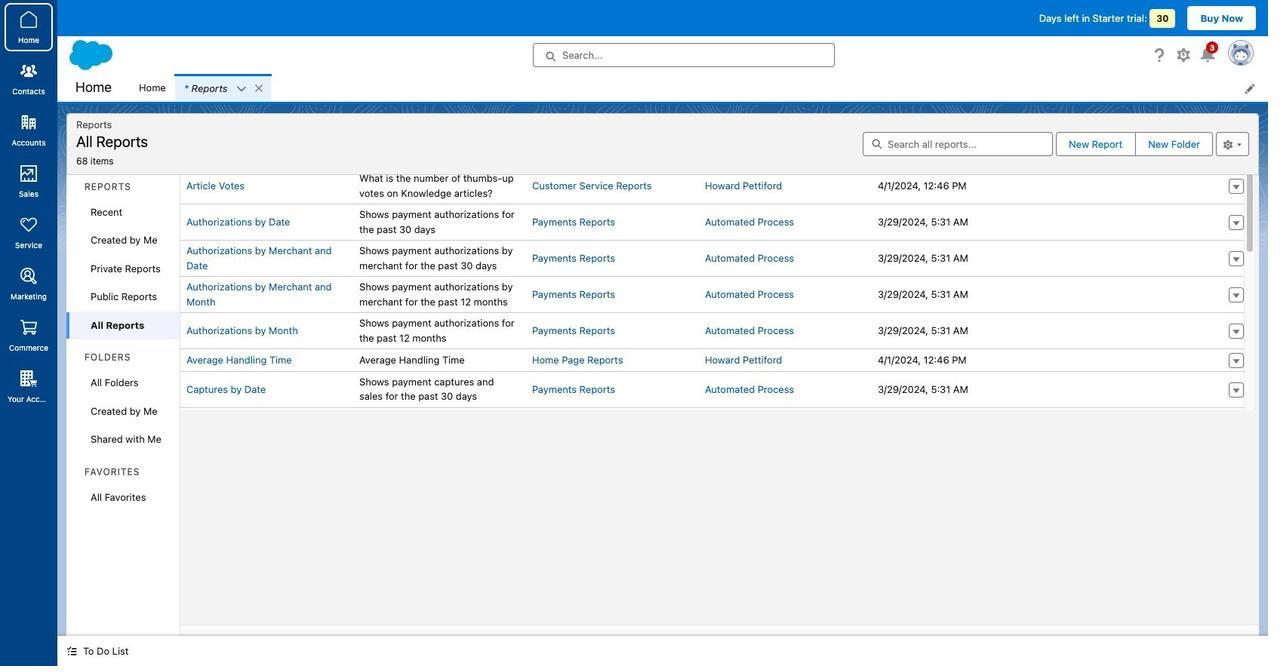 Task type: describe. For each thing, give the bounding box(es) containing it.
0 horizontal spatial text default image
[[66, 647, 77, 657]]



Task type: vqa. For each thing, say whether or not it's contained in the screenshot.
LIST
yes



Task type: locate. For each thing, give the bounding box(es) containing it.
text default image
[[254, 83, 265, 93], [237, 84, 247, 94], [66, 647, 77, 657]]

1 horizontal spatial text default image
[[237, 84, 247, 94]]

list
[[130, 74, 1269, 102]]

list item
[[175, 74, 271, 102]]

2 horizontal spatial text default image
[[254, 83, 265, 93]]

cell
[[1045, 168, 1218, 204], [1045, 204, 1218, 240], [1045, 240, 1218, 277], [1045, 277, 1218, 313], [1045, 313, 1218, 349], [1045, 349, 1218, 372], [1045, 372, 1218, 408], [353, 408, 526, 459], [526, 408, 699, 459], [699, 408, 872, 459], [872, 408, 1045, 459], [1045, 408, 1218, 459], [1218, 408, 1256, 459]]

Search all reports... text field
[[863, 132, 1054, 156]]



